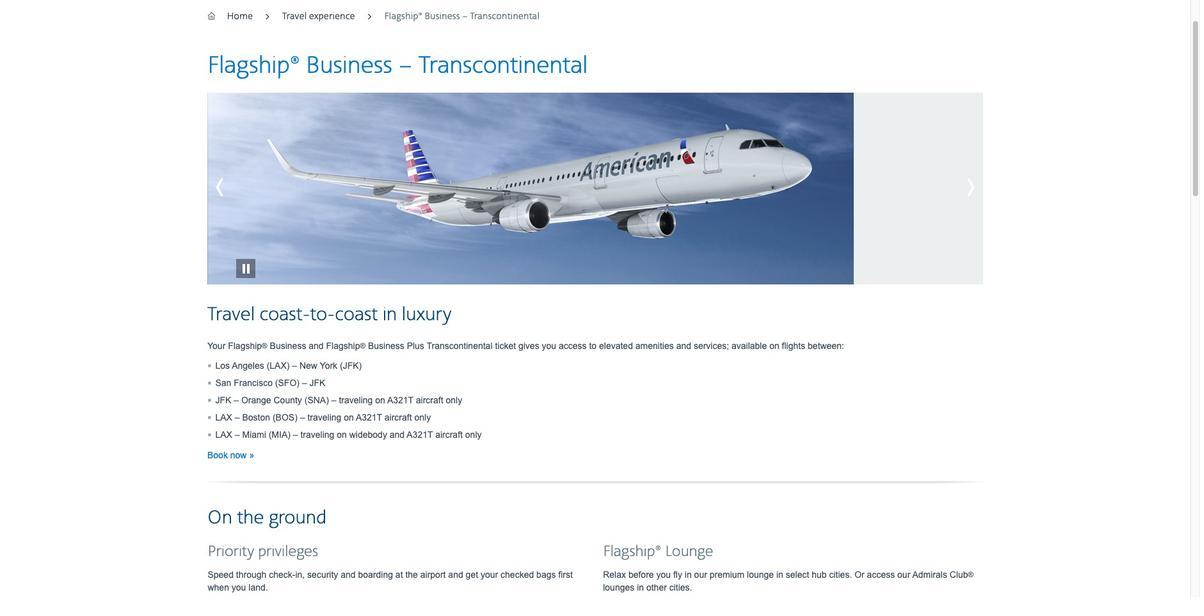 Task type: locate. For each thing, give the bounding box(es) containing it.
jfk
[[309, 378, 325, 388], [215, 395, 231, 406]]

1 horizontal spatial only
[[446, 395, 462, 406]]

you down through
[[232, 583, 246, 593]]

york
[[320, 361, 337, 371]]

® up '(jfk)'
[[360, 342, 365, 350]]

flagship
[[228, 341, 262, 351], [326, 341, 360, 351]]

(sfo)
[[275, 378, 299, 388]]

® up (lax)
[[262, 342, 267, 350]]

access left to
[[559, 341, 587, 351]]

travel
[[282, 11, 307, 22], [207, 303, 255, 327]]

0 vertical spatial flagship®
[[384, 11, 422, 22]]

lax – boston (bos) – traveling on a321t aircraft only
[[215, 413, 431, 423]]

0 horizontal spatial our
[[694, 570, 707, 580]]

2 our from the left
[[897, 570, 910, 580]]

lounge
[[747, 570, 774, 580]]

a321t
[[387, 395, 413, 406], [356, 413, 382, 423], [407, 430, 433, 440]]

1 horizontal spatial travel
[[282, 11, 307, 22]]

(jfk)
[[340, 361, 362, 371]]

coast
[[335, 303, 378, 327]]

® inside relax before you fly in our premium lounge in select hub cities. or access our admirals club ® lounges in other cities.
[[968, 571, 974, 579]]

1 horizontal spatial flagship
[[326, 341, 360, 351]]

(bos)
[[273, 413, 298, 423]]

lax left boston
[[215, 413, 232, 423]]

2 horizontal spatial ®
[[968, 571, 974, 579]]

to-
[[310, 303, 335, 327]]

0 vertical spatial jfk
[[309, 378, 325, 388]]

1 horizontal spatial cities.
[[829, 570, 852, 580]]

and left get
[[448, 570, 463, 580]]

0 vertical spatial access
[[559, 341, 587, 351]]

traveling
[[339, 395, 373, 406], [307, 413, 341, 423], [300, 430, 334, 440]]

1 horizontal spatial you
[[542, 341, 556, 351]]

–
[[462, 11, 468, 22], [398, 51, 412, 80], [292, 361, 297, 371], [302, 378, 307, 388], [234, 395, 239, 406], [331, 395, 336, 406], [235, 413, 240, 423], [300, 413, 305, 423], [235, 430, 240, 440], [293, 430, 298, 440]]

ticket
[[495, 341, 516, 351]]

2 flagship from the left
[[326, 341, 360, 351]]

fly
[[673, 570, 682, 580]]

next slide image
[[925, 172, 983, 204]]

0 horizontal spatial flagship
[[228, 341, 262, 351]]

1 horizontal spatial the
[[405, 570, 418, 580]]

0 horizontal spatial jfk
[[215, 395, 231, 406]]

in right coast
[[383, 303, 397, 327]]

on
[[769, 341, 779, 351], [375, 395, 385, 406], [344, 413, 354, 423], [337, 430, 347, 440]]

jfk – orange county (sna) – traveling on a321t aircraft only
[[215, 395, 462, 406]]

travel left experience in the left of the page
[[282, 11, 307, 22]]

the
[[237, 507, 264, 530], [405, 570, 418, 580]]

travel for travel coast-to-coast in luxury
[[207, 303, 255, 327]]

access for you
[[559, 341, 587, 351]]

only
[[446, 395, 462, 406], [414, 413, 431, 423], [465, 430, 482, 440]]

and
[[309, 341, 324, 351], [676, 341, 691, 351], [390, 430, 405, 440], [341, 570, 356, 580], [448, 570, 463, 580]]

1 horizontal spatial jfk
[[309, 378, 325, 388]]

1 horizontal spatial our
[[897, 570, 910, 580]]

1 horizontal spatial access
[[867, 570, 895, 580]]

traveling down (sna)
[[307, 413, 341, 423]]

1 vertical spatial travel
[[207, 303, 255, 327]]

® right admirals
[[968, 571, 974, 579]]

0 vertical spatial you
[[542, 341, 556, 351]]

you
[[542, 341, 556, 351], [656, 570, 671, 580], [232, 583, 246, 593]]

amenities
[[635, 341, 674, 351]]

0 horizontal spatial the
[[237, 507, 264, 530]]

checked
[[501, 570, 534, 580]]

orange
[[241, 395, 271, 406]]

our left admirals
[[897, 570, 910, 580]]

0 horizontal spatial you
[[232, 583, 246, 593]]

2 vertical spatial traveling
[[300, 430, 334, 440]]

flagship up angeles
[[228, 341, 262, 351]]

(sna)
[[304, 395, 329, 406]]

your flagship ® business and flagship ® business plus transcontinental ticket gives you access to elevated amenities and services; available on flights between:
[[207, 341, 844, 351]]

0 vertical spatial cities.
[[829, 570, 852, 580]]

get
[[466, 570, 478, 580]]

lax
[[215, 413, 232, 423], [215, 430, 232, 440]]

cities. left or
[[829, 570, 852, 580]]

priority
[[208, 543, 254, 562]]

traveling down 'lax – boston (bos) – traveling on a321t aircraft only'
[[300, 430, 334, 440]]

access right or
[[867, 570, 895, 580]]

jfk down san
[[215, 395, 231, 406]]

airport
[[420, 570, 446, 580]]

check-
[[269, 570, 295, 580]]

travel up your
[[207, 303, 255, 327]]

when
[[208, 583, 229, 593]]

1 vertical spatial flagship® business – transcontinental
[[207, 51, 588, 80]]

and up new
[[309, 341, 324, 351]]

1 flagship from the left
[[228, 341, 262, 351]]

flagship® business – transcontinental inside main content
[[207, 51, 588, 80]]

access
[[559, 341, 587, 351], [867, 570, 895, 580]]

1 vertical spatial the
[[405, 570, 418, 580]]

our
[[694, 570, 707, 580], [897, 570, 910, 580]]

flagship® business – transcontinental
[[384, 11, 540, 22], [207, 51, 588, 80]]

the inside speed through check-in, security and boarding at the airport and get your checked bags first when you land.
[[405, 570, 418, 580]]

first
[[558, 570, 573, 580]]

luxury
[[402, 303, 451, 327]]

1 vertical spatial lax
[[215, 430, 232, 440]]

2 vertical spatial transcontinental
[[427, 341, 493, 351]]

the right at
[[405, 570, 418, 580]]

and right security
[[341, 570, 356, 580]]

lax up book now
[[215, 430, 232, 440]]

access inside relax before you fly in our premium lounge in select hub cities. or access our admirals club ® lounges in other cities.
[[867, 570, 895, 580]]

and right widebody
[[390, 430, 405, 440]]

2 vertical spatial aircraft
[[435, 430, 463, 440]]

0 vertical spatial lax
[[215, 413, 232, 423]]

0 vertical spatial only
[[446, 395, 462, 406]]

ground
[[269, 507, 327, 530]]

los
[[215, 361, 230, 371]]

cities.
[[829, 570, 852, 580], [669, 583, 692, 593]]

business
[[425, 11, 460, 22], [306, 51, 392, 80], [270, 341, 306, 351], [368, 341, 404, 351]]

the right the "on"
[[237, 507, 264, 530]]

2 horizontal spatial flagship®
[[603, 543, 661, 562]]

0 horizontal spatial flagship®
[[207, 51, 300, 80]]

lax – miami (mia) – traveling on widebody and a321t aircraft only
[[215, 430, 482, 440]]

cities. down fly
[[669, 583, 692, 593]]

through
[[236, 570, 266, 580]]

0 horizontal spatial travel
[[207, 303, 255, 327]]

0 horizontal spatial cities.
[[669, 583, 692, 593]]

now
[[230, 450, 247, 461]]

2 vertical spatial you
[[232, 583, 246, 593]]

before
[[628, 570, 654, 580]]

flagship up '(jfk)'
[[326, 341, 360, 351]]

1 vertical spatial you
[[656, 570, 671, 580]]

our right fly
[[694, 570, 707, 580]]

2 horizontal spatial only
[[465, 430, 482, 440]]

flagship® business – transcontinental main content
[[192, 51, 983, 598]]

0 vertical spatial the
[[237, 507, 264, 530]]

1 vertical spatial access
[[867, 570, 895, 580]]

previous slide image
[[207, 172, 265, 204]]

lounge
[[665, 543, 713, 562]]

travel inside flagship® business – transcontinental main content
[[207, 303, 255, 327]]

1 lax from the top
[[215, 413, 232, 423]]

2 horizontal spatial you
[[656, 570, 671, 580]]

francisco
[[234, 378, 273, 388]]

0 vertical spatial travel
[[282, 11, 307, 22]]

0 horizontal spatial only
[[414, 413, 431, 423]]

in
[[383, 303, 397, 327], [685, 570, 692, 580], [776, 570, 783, 580], [637, 583, 644, 593]]

0 vertical spatial flagship® business – transcontinental
[[384, 11, 540, 22]]

boarding
[[358, 570, 393, 580]]

on left flights
[[769, 341, 779, 351]]

your
[[481, 570, 498, 580]]

priority privileges
[[208, 543, 318, 562]]

1 horizontal spatial flagship®
[[384, 11, 422, 22]]

home link
[[227, 11, 253, 22]]

2 lax from the top
[[215, 430, 232, 440]]

travel experience link
[[282, 11, 355, 22]]

travel coast-to-coast in luxury
[[207, 303, 451, 327]]

you right gives
[[542, 341, 556, 351]]

(lax)
[[267, 361, 290, 371]]

aircraft
[[416, 395, 443, 406], [385, 413, 412, 423], [435, 430, 463, 440]]

®
[[262, 342, 267, 350], [360, 342, 365, 350], [968, 571, 974, 579]]

or
[[855, 570, 865, 580]]

traveling down '(jfk)'
[[339, 395, 373, 406]]

0 horizontal spatial access
[[559, 341, 587, 351]]

1 vertical spatial traveling
[[307, 413, 341, 423]]

jfk up (sna)
[[309, 378, 325, 388]]

county
[[274, 395, 302, 406]]

you left fly
[[656, 570, 671, 580]]

services;
[[694, 341, 729, 351]]



Task type: vqa. For each thing, say whether or not it's contained in the screenshot.
Boston
yes



Task type: describe. For each thing, give the bounding box(es) containing it.
speed through check-in, security and boarding at the airport and get your checked bags first when you land.
[[208, 570, 573, 593]]

hub
[[812, 570, 827, 580]]

on up widebody
[[375, 395, 385, 406]]

you inside speed through check-in, security and boarding at the airport and get your checked bags first when you land.
[[232, 583, 246, 593]]

lounges
[[603, 583, 634, 593]]

1 vertical spatial transcontinental
[[419, 51, 588, 80]]

angeles
[[232, 361, 264, 371]]

1 vertical spatial flagship®
[[207, 51, 300, 80]]

home
[[227, 11, 253, 22]]

between:
[[808, 341, 844, 351]]

travel experience
[[282, 11, 355, 22]]

traveling for widebody
[[300, 430, 334, 440]]

(mia)
[[269, 430, 291, 440]]

select
[[786, 570, 809, 580]]

traveling for a321t
[[307, 413, 341, 423]]

you inside relax before you fly in our premium lounge in select hub cities. or access our admirals club ® lounges in other cities.
[[656, 570, 671, 580]]

speed
[[208, 570, 234, 580]]

land.
[[249, 583, 268, 593]]

experience
[[309, 11, 355, 22]]

0 vertical spatial aircraft
[[416, 395, 443, 406]]

privileges
[[258, 543, 318, 562]]

relax
[[603, 570, 626, 580]]

1 horizontal spatial ®
[[360, 342, 365, 350]]

coast-
[[260, 303, 310, 327]]

pause slide image
[[236, 240, 255, 278]]

in,
[[295, 570, 305, 580]]

to
[[589, 341, 597, 351]]

lax for lax – boston (bos) – traveling on a321t aircraft only
[[215, 413, 232, 423]]

on the ground
[[207, 507, 327, 530]]

2 vertical spatial flagship®
[[603, 543, 661, 562]]

boston
[[242, 413, 270, 423]]

relax before you fly in our premium lounge in select hub cities. or access our admirals club ® lounges in other cities.
[[603, 570, 974, 593]]

widebody
[[349, 430, 387, 440]]

elevated
[[599, 341, 633, 351]]

1 vertical spatial cities.
[[669, 583, 692, 593]]

premium
[[710, 570, 744, 580]]

0 horizontal spatial ®
[[262, 342, 267, 350]]

plus
[[407, 341, 424, 351]]

0 vertical spatial transcontinental
[[470, 11, 540, 22]]

in down before
[[637, 583, 644, 593]]

lax for lax – miami (mia) – traveling on widebody and a321t aircraft only
[[215, 430, 232, 440]]

a321t image
[[207, 93, 854, 285]]

san
[[215, 378, 231, 388]]

flights
[[782, 341, 805, 351]]

on up lax – miami (mia) – traveling on widebody and a321t aircraft only
[[344, 413, 354, 423]]

book now link
[[207, 450, 254, 461]]

new
[[300, 361, 317, 371]]

book
[[207, 450, 228, 461]]

your
[[207, 341, 225, 351]]

and left services;
[[676, 341, 691, 351]]

bags
[[536, 570, 556, 580]]

admirals
[[912, 570, 947, 580]]

security
[[307, 570, 338, 580]]

in right fly
[[685, 570, 692, 580]]

club
[[950, 570, 968, 580]]

0 vertical spatial a321t
[[387, 395, 413, 406]]

los angeles (lax) – new york (jfk)
[[215, 361, 362, 371]]

other
[[646, 583, 667, 593]]

san francisco (sfo) – jfk
[[215, 378, 325, 388]]

on down 'lax – boston (bos) – traveling on a321t aircraft only'
[[337, 430, 347, 440]]

2 vertical spatial only
[[465, 430, 482, 440]]

1 vertical spatial aircraft
[[385, 413, 412, 423]]

in left the select
[[776, 570, 783, 580]]

2 vertical spatial a321t
[[407, 430, 433, 440]]

access for or
[[867, 570, 895, 580]]

1 our from the left
[[694, 570, 707, 580]]

travel for travel experience
[[282, 11, 307, 22]]

at
[[395, 570, 403, 580]]

book now
[[207, 450, 249, 461]]

1 vertical spatial only
[[414, 413, 431, 423]]

flagship® lounge
[[603, 543, 713, 562]]

available
[[732, 341, 767, 351]]

1 vertical spatial jfk
[[215, 395, 231, 406]]

0 vertical spatial traveling
[[339, 395, 373, 406]]

gives
[[518, 341, 539, 351]]

on
[[207, 507, 232, 530]]

miami
[[242, 430, 266, 440]]

1 vertical spatial a321t
[[356, 413, 382, 423]]



